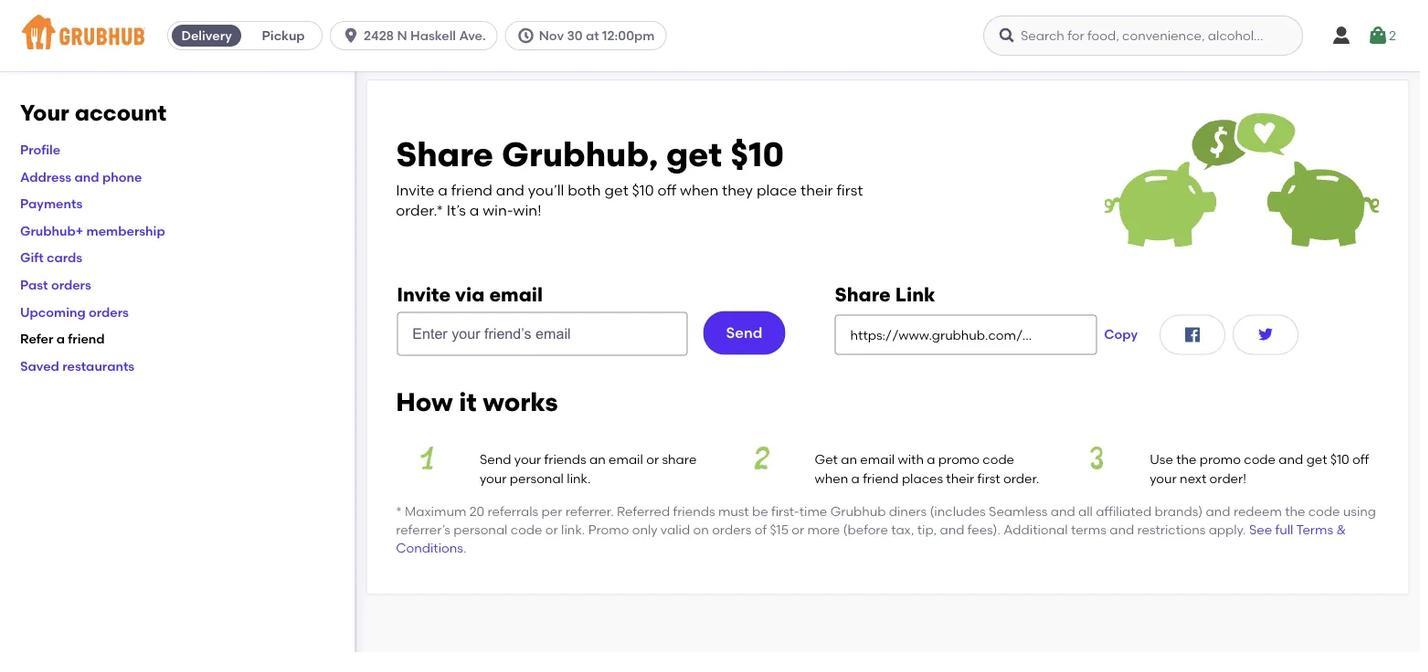 Task type: describe. For each thing, give the bounding box(es) containing it.
email inside send your friends an email or share your personal link.
[[609, 452, 643, 468]]

friends inside send your friends an email or share your personal link.
[[544, 452, 586, 468]]

when inside get an email with a promo code when a friend places their first order.
[[815, 471, 848, 486]]

the inside use the promo code and get $10 off your next order!
[[1176, 452, 1197, 468]]

grubhub+
[[20, 223, 83, 239]]

* maximum 20 referrals per referrer. referred friends must be first-time grubhub diners (includes seamless and all affiliated brands) and redeem the code using referrer's personal code or link. promo only valid on orders of $15 or more (before tax, tip, and fees). additional terms and restrictions apply.
[[396, 504, 1376, 538]]

grubhub+ membership
[[20, 223, 165, 239]]

personal inside * maximum 20 referrals per referrer. referred friends must be first-time grubhub diners (includes seamless and all affiliated brands) and redeem the code using referrer's personal code or link. promo only valid on orders of $15 or more (before tax, tip, and fees). additional terms and restrictions apply.
[[454, 522, 508, 538]]

saved
[[20, 358, 59, 374]]

restaurants
[[62, 358, 135, 374]]

ave.
[[459, 28, 486, 43]]

past
[[20, 277, 48, 293]]

0 horizontal spatial svg image
[[998, 27, 1016, 45]]

a up "grubhub"
[[851, 471, 860, 486]]

upcoming orders link
[[20, 304, 129, 320]]

get
[[815, 452, 838, 468]]

saved restaurants link
[[20, 358, 135, 374]]

or inside send your friends an email or share your personal link.
[[646, 452, 659, 468]]

share grubhub, get $10 invite a friend and you'll both get $10 off when they place their first order.* it's a win-win!
[[396, 135, 863, 219]]

time
[[799, 504, 827, 519]]

svg image for nov 30 at 12:00pm
[[517, 27, 535, 45]]

0 horizontal spatial your
[[480, 471, 507, 486]]

address and phone link
[[20, 169, 142, 184]]

restrictions
[[1137, 522, 1206, 538]]

0 horizontal spatial or
[[545, 522, 558, 538]]

order.*
[[396, 202, 443, 219]]

how it works
[[396, 386, 558, 417]]

2428
[[364, 28, 394, 43]]

nov
[[539, 28, 564, 43]]

an inside send your friends an email or share your personal link.
[[589, 452, 606, 468]]

off inside use the promo code and get $10 off your next order!
[[1353, 452, 1369, 468]]

delivery
[[181, 28, 232, 43]]

link. inside * maximum 20 referrals per referrer. referred friends must be first-time grubhub diners (includes seamless and all affiliated brands) and redeem the code using referrer's personal code or link. promo only valid on orders of $15 or more (before tax, tip, and fees). additional terms and restrictions apply.
[[561, 522, 585, 538]]

orders inside * maximum 20 referrals per referrer. referred friends must be first-time grubhub diners (includes seamless and all affiliated brands) and redeem the code using referrer's personal code or link. promo only valid on orders of $15 or more (before tax, tip, and fees). additional terms and restrictions apply.
[[712, 522, 752, 538]]

cards
[[47, 250, 82, 266]]

their inside share grubhub, get $10 invite a friend and you'll both get $10 off when they place their first order.* it's a win-win!
[[801, 181, 833, 199]]

phone
[[102, 169, 142, 184]]

invite inside share grubhub, get $10 invite a friend and you'll both get $10 off when they place their first order.* it's a win-win!
[[396, 181, 434, 199]]

get inside use the promo code and get $10 off your next order!
[[1307, 452, 1328, 468]]

share
[[662, 452, 697, 468]]

code up terms
[[1309, 504, 1340, 519]]

first inside get an email with a promo code when a friend places their first order.
[[978, 471, 1000, 486]]

gift cards
[[20, 250, 82, 266]]

orders for past orders
[[51, 277, 91, 293]]

nov 30 at 12:00pm button
[[505, 21, 674, 50]]

your inside use the promo code and get $10 off your next order!
[[1150, 471, 1177, 486]]

membership
[[86, 223, 165, 239]]

diners
[[889, 504, 927, 519]]

main navigation navigation
[[0, 0, 1420, 71]]

account
[[75, 100, 166, 126]]

gift cards link
[[20, 250, 82, 266]]

0 horizontal spatial get
[[605, 181, 629, 199]]

nov 30 at 12:00pm
[[539, 28, 655, 43]]

promo
[[588, 522, 629, 538]]

2 button
[[1367, 19, 1396, 52]]

send button
[[703, 311, 785, 355]]

seamless
[[989, 504, 1048, 519]]

step 2 image
[[731, 447, 793, 470]]

step 3 image
[[1066, 447, 1128, 470]]

use
[[1150, 452, 1173, 468]]

0 vertical spatial $10
[[730, 135, 784, 175]]

and left phone
[[75, 169, 99, 184]]

win-
[[483, 202, 513, 219]]

brands)
[[1155, 504, 1203, 519]]

*
[[396, 504, 402, 519]]

address and phone
[[20, 169, 142, 184]]

&
[[1337, 522, 1346, 538]]

invite via email
[[397, 283, 543, 306]]

Enter your friend's email email field
[[397, 312, 688, 356]]

see full terms & conditions link
[[396, 522, 1346, 556]]

more
[[808, 522, 840, 538]]

friends inside * maximum 20 referrals per referrer. referred friends must be first-time grubhub diners (includes seamless and all affiliated brands) and redeem the code using referrer's personal code or link. promo only valid on orders of $15 or more (before tax, tip, and fees). additional terms and restrictions apply.
[[673, 504, 715, 519]]

a up it's
[[438, 181, 448, 199]]

send for send
[[726, 324, 763, 342]]

use the promo code and get $10 off your next order!
[[1150, 452, 1369, 486]]

20
[[469, 504, 484, 519]]

copy button
[[1097, 315, 1145, 355]]

how
[[396, 386, 453, 417]]

be
[[752, 504, 768, 519]]

orders for upcoming orders
[[89, 304, 129, 320]]

email for get an email with a promo code when a friend places their first order.
[[860, 452, 895, 468]]

a right it's
[[469, 202, 479, 219]]

send your friends an email or share your personal link.
[[480, 452, 697, 486]]

valid
[[661, 522, 690, 538]]

email for invite via email
[[489, 283, 543, 306]]

referred
[[617, 504, 670, 519]]

only
[[632, 522, 658, 538]]

(before
[[843, 522, 888, 538]]

refer a friend
[[20, 331, 105, 347]]

using
[[1343, 504, 1376, 519]]

code inside get an email with a promo code when a friend places their first order.
[[983, 452, 1015, 468]]

win!
[[513, 202, 541, 219]]

0 vertical spatial get
[[666, 135, 722, 175]]

you'll
[[528, 181, 564, 199]]

fees).
[[968, 522, 1001, 538]]

payments
[[20, 196, 83, 212]]

n
[[397, 28, 407, 43]]

delivery button
[[168, 21, 245, 50]]

1 vertical spatial invite
[[397, 283, 451, 306]]

link
[[896, 283, 936, 306]]



Task type: locate. For each thing, give the bounding box(es) containing it.
and up win-
[[496, 181, 524, 199]]

2 horizontal spatial $10
[[1331, 452, 1350, 468]]

2 vertical spatial orders
[[712, 522, 752, 538]]

refer
[[20, 331, 53, 347]]

2428 n haskell ave.
[[364, 28, 486, 43]]

share for grubhub,
[[396, 135, 494, 175]]

0 vertical spatial link.
[[567, 471, 591, 486]]

0 horizontal spatial send
[[480, 452, 511, 468]]

email left with on the right bottom
[[860, 452, 895, 468]]

1 vertical spatial friend
[[68, 331, 105, 347]]

upcoming
[[20, 304, 86, 320]]

1 horizontal spatial $10
[[730, 135, 784, 175]]

send inside send your friends an email or share your personal link.
[[480, 452, 511, 468]]

personal inside send your friends an email or share your personal link.
[[510, 471, 564, 486]]

1 horizontal spatial or
[[646, 452, 659, 468]]

or down per
[[545, 522, 558, 538]]

12:00pm
[[602, 28, 655, 43]]

friends
[[544, 452, 586, 468], [673, 504, 715, 519]]

share inside share grubhub, get $10 invite a friend and you'll both get $10 off when they place their first order.* it's a win-win!
[[396, 135, 494, 175]]

redeem
[[1234, 504, 1282, 519]]

1 vertical spatial orders
[[89, 304, 129, 320]]

both
[[568, 181, 601, 199]]

invite left via
[[397, 283, 451, 306]]

pickup button
[[245, 21, 322, 50]]

1 vertical spatial link.
[[561, 522, 585, 538]]

svg image for 2428 n haskell ave.
[[342, 27, 360, 45]]

friends up per
[[544, 452, 586, 468]]

email
[[489, 283, 543, 306], [609, 452, 643, 468], [860, 452, 895, 468]]

first
[[837, 181, 863, 199], [978, 471, 1000, 486]]

a right refer
[[56, 331, 65, 347]]

1 horizontal spatial friend
[[451, 181, 493, 199]]

0 vertical spatial send
[[726, 324, 763, 342]]

your
[[20, 100, 69, 126]]

haskell
[[410, 28, 456, 43]]

and
[[75, 169, 99, 184], [496, 181, 524, 199], [1279, 452, 1304, 468], [1051, 504, 1075, 519], [1206, 504, 1231, 519], [940, 522, 965, 538], [1110, 522, 1134, 538]]

orders down must
[[712, 522, 752, 538]]

your
[[514, 452, 541, 468], [480, 471, 507, 486], [1150, 471, 1177, 486]]

orders up refer a friend "link"
[[89, 304, 129, 320]]

2 vertical spatial $10
[[1331, 452, 1350, 468]]

gift
[[20, 250, 44, 266]]

maximum
[[405, 504, 466, 519]]

when inside share grubhub, get $10 invite a friend and you'll both get $10 off when they place their first order.* it's a win-win!
[[680, 181, 719, 199]]

1 vertical spatial send
[[480, 452, 511, 468]]

1 horizontal spatial svg image
[[1331, 25, 1353, 47]]

svg image inside nov 30 at 12:00pm 'button'
[[517, 27, 535, 45]]

2 horizontal spatial email
[[860, 452, 895, 468]]

and down affiliated
[[1110, 522, 1134, 538]]

or right '$15'
[[792, 522, 805, 538]]

1 horizontal spatial when
[[815, 471, 848, 486]]

0 vertical spatial off
[[658, 181, 677, 199]]

at
[[586, 28, 599, 43]]

0 vertical spatial friends
[[544, 452, 586, 468]]

link. up referrer.
[[567, 471, 591, 486]]

1 horizontal spatial share
[[835, 283, 891, 306]]

additional
[[1004, 522, 1068, 538]]

2 vertical spatial get
[[1307, 452, 1328, 468]]

first right place
[[837, 181, 863, 199]]

$10 up place
[[730, 135, 784, 175]]

$10 inside use the promo code and get $10 off your next order!
[[1331, 452, 1350, 468]]

link. inside send your friends an email or share your personal link.
[[567, 471, 591, 486]]

send inside button
[[726, 324, 763, 342]]

the inside * maximum 20 referrals per referrer. referred friends must be first-time grubhub diners (includes seamless and all affiliated brands) and redeem the code using referrer's personal code or link. promo only valid on orders of $15 or more (before tax, tip, and fees). additional terms and restrictions apply.
[[1285, 504, 1306, 519]]

see full terms & conditions
[[396, 522, 1346, 556]]

all
[[1079, 504, 1093, 519]]

1 vertical spatial when
[[815, 471, 848, 486]]

svg image for 2
[[1367, 25, 1389, 47]]

get right both
[[605, 181, 629, 199]]

the
[[1176, 452, 1197, 468], [1285, 504, 1306, 519]]

full
[[1275, 522, 1294, 538]]

promo up places at the bottom of the page
[[939, 452, 980, 468]]

refer a friend link
[[20, 331, 105, 347]]

0 vertical spatial orders
[[51, 277, 91, 293]]

code down referrals
[[511, 522, 542, 538]]

saved restaurants
[[20, 358, 135, 374]]

0 vertical spatial friend
[[451, 181, 493, 199]]

0 horizontal spatial share
[[396, 135, 494, 175]]

first left order.
[[978, 471, 1000, 486]]

$10 up using
[[1331, 452, 1350, 468]]

1 horizontal spatial the
[[1285, 504, 1306, 519]]

your down use
[[1150, 471, 1177, 486]]

1 vertical spatial their
[[946, 471, 974, 486]]

friends up on
[[673, 504, 715, 519]]

0 horizontal spatial off
[[658, 181, 677, 199]]

2 horizontal spatial your
[[1150, 471, 1177, 486]]

get up the they
[[666, 135, 722, 175]]

1 horizontal spatial send
[[726, 324, 763, 342]]

off inside share grubhub, get $10 invite a friend and you'll both get $10 off when they place their first order.* it's a win-win!
[[658, 181, 677, 199]]

order.
[[1004, 471, 1039, 486]]

1 horizontal spatial your
[[514, 452, 541, 468]]

personal up per
[[510, 471, 564, 486]]

2428 n haskell ave. button
[[330, 21, 505, 50]]

off up using
[[1353, 452, 1369, 468]]

first inside share grubhub, get $10 invite a friend and you'll both get $10 off when they place their first order.* it's a win-win!
[[837, 181, 863, 199]]

1 horizontal spatial off
[[1353, 452, 1369, 468]]

1 vertical spatial $10
[[632, 181, 654, 199]]

pickup
[[262, 28, 305, 43]]

1 horizontal spatial first
[[978, 471, 1000, 486]]

1 horizontal spatial personal
[[510, 471, 564, 486]]

friend up it's
[[451, 181, 493, 199]]

friend inside get an email with a promo code when a friend places their first order.
[[863, 471, 899, 486]]

grubhub
[[830, 504, 886, 519]]

it
[[459, 386, 477, 417]]

an inside get an email with a promo code when a friend places their first order.
[[841, 452, 857, 468]]

2 horizontal spatial friend
[[863, 471, 899, 486]]

svg image inside 2428 n haskell ave. button
[[342, 27, 360, 45]]

a right with on the right bottom
[[927, 452, 935, 468]]

and up redeem
[[1279, 452, 1304, 468]]

your up 20
[[480, 471, 507, 486]]

conditions
[[396, 541, 463, 556]]

0 horizontal spatial when
[[680, 181, 719, 199]]

Search for food, convenience, alcohol... search field
[[983, 16, 1303, 56]]

the up full
[[1285, 504, 1306, 519]]

referrer's
[[396, 522, 451, 538]]

when
[[680, 181, 719, 199], [815, 471, 848, 486]]

terms
[[1071, 522, 1107, 538]]

1 horizontal spatial get
[[666, 135, 722, 175]]

profile link
[[20, 142, 60, 157]]

an right the "get"
[[841, 452, 857, 468]]

promo up order!
[[1200, 452, 1241, 468]]

1 vertical spatial personal
[[454, 522, 508, 538]]

place
[[757, 181, 797, 199]]

0 horizontal spatial the
[[1176, 452, 1197, 468]]

code
[[983, 452, 1015, 468], [1244, 452, 1276, 468], [1309, 504, 1340, 519], [511, 522, 542, 538]]

svg image inside 2 button
[[1367, 25, 1389, 47]]

1 horizontal spatial their
[[946, 471, 974, 486]]

referrer.
[[565, 504, 614, 519]]

terms
[[1296, 522, 1334, 538]]

1 vertical spatial share
[[835, 283, 891, 306]]

$15
[[770, 522, 789, 538]]

share left link at top
[[835, 283, 891, 306]]

$10 right both
[[632, 181, 654, 199]]

and left all
[[1051, 504, 1075, 519]]

a
[[438, 181, 448, 199], [469, 202, 479, 219], [56, 331, 65, 347], [927, 452, 935, 468], [851, 471, 860, 486]]

0 vertical spatial invite
[[396, 181, 434, 199]]

2 horizontal spatial get
[[1307, 452, 1328, 468]]

link.
[[567, 471, 591, 486], [561, 522, 585, 538]]

friend inside share grubhub, get $10 invite a friend and you'll both get $10 off when they place their first order.* it's a win-win!
[[451, 181, 493, 199]]

(includes
[[930, 504, 986, 519]]

svg image
[[1331, 25, 1353, 47], [998, 27, 1016, 45]]

get up terms
[[1307, 452, 1328, 468]]

code up order.
[[983, 452, 1015, 468]]

personal down 20
[[454, 522, 508, 538]]

1 horizontal spatial email
[[609, 452, 643, 468]]

friend up saved restaurants link
[[68, 331, 105, 347]]

upcoming orders
[[20, 304, 129, 320]]

orders up upcoming orders 'link' on the left top of page
[[51, 277, 91, 293]]

address
[[20, 169, 71, 184]]

on
[[693, 522, 709, 538]]

2 vertical spatial friend
[[863, 471, 899, 486]]

and up the apply.
[[1206, 504, 1231, 519]]

30
[[567, 28, 583, 43]]

works
[[483, 386, 558, 417]]

0 horizontal spatial email
[[489, 283, 543, 306]]

friend down with on the right bottom
[[863, 471, 899, 486]]

0 vertical spatial first
[[837, 181, 863, 199]]

an up referrer.
[[589, 452, 606, 468]]

1 vertical spatial off
[[1353, 452, 1369, 468]]

they
[[722, 181, 753, 199]]

email inside get an email with a promo code when a friend places their first order.
[[860, 452, 895, 468]]

when left the they
[[680, 181, 719, 199]]

code up order!
[[1244, 452, 1276, 468]]

2 an from the left
[[841, 452, 857, 468]]

their
[[801, 181, 833, 199], [946, 471, 974, 486]]

0 horizontal spatial $10
[[632, 181, 654, 199]]

first-
[[771, 504, 800, 519]]

0 vertical spatial personal
[[510, 471, 564, 486]]

personal
[[510, 471, 564, 486], [454, 522, 508, 538]]

share grubhub and save image
[[1104, 110, 1379, 248]]

with
[[898, 452, 924, 468]]

step 1 image
[[396, 447, 458, 470]]

invite
[[396, 181, 434, 199], [397, 283, 451, 306]]

tax,
[[891, 522, 914, 538]]

1 vertical spatial friends
[[673, 504, 715, 519]]

send
[[726, 324, 763, 342], [480, 452, 511, 468]]

friend
[[451, 181, 493, 199], [68, 331, 105, 347], [863, 471, 899, 486]]

grubhub,
[[502, 135, 658, 175]]

link. down referrer.
[[561, 522, 585, 538]]

per
[[542, 504, 562, 519]]

1 vertical spatial the
[[1285, 504, 1306, 519]]

email right via
[[489, 283, 543, 306]]

and inside share grubhub, get $10 invite a friend and you'll both get $10 off when they place their first order.* it's a win-win!
[[496, 181, 524, 199]]

1 horizontal spatial promo
[[1200, 452, 1241, 468]]

and inside use the promo code and get $10 off your next order!
[[1279, 452, 1304, 468]]

and down (includes
[[940, 522, 965, 538]]

.
[[463, 541, 466, 556]]

profile
[[20, 142, 60, 157]]

an
[[589, 452, 606, 468], [841, 452, 857, 468]]

the up next
[[1176, 452, 1197, 468]]

None text field
[[835, 315, 1097, 355]]

1 an from the left
[[589, 452, 606, 468]]

0 horizontal spatial friend
[[68, 331, 105, 347]]

or left share
[[646, 452, 659, 468]]

send for send your friends an email or share your personal link.
[[480, 452, 511, 468]]

their inside get an email with a promo code when a friend places their first order.
[[946, 471, 974, 486]]

order!
[[1210, 471, 1247, 486]]

2 horizontal spatial or
[[792, 522, 805, 538]]

0 horizontal spatial an
[[589, 452, 606, 468]]

1 horizontal spatial friends
[[673, 504, 715, 519]]

see
[[1249, 522, 1272, 538]]

1 vertical spatial first
[[978, 471, 1000, 486]]

0 vertical spatial share
[[396, 135, 494, 175]]

of
[[755, 522, 767, 538]]

0 vertical spatial the
[[1176, 452, 1197, 468]]

their right place
[[801, 181, 833, 199]]

0 vertical spatial their
[[801, 181, 833, 199]]

0 horizontal spatial first
[[837, 181, 863, 199]]

promo inside get an email with a promo code when a friend places their first order.
[[939, 452, 980, 468]]

1 promo from the left
[[939, 452, 980, 468]]

payments link
[[20, 196, 83, 212]]

must
[[718, 504, 749, 519]]

it's
[[447, 202, 466, 219]]

2 promo from the left
[[1200, 452, 1241, 468]]

your account
[[20, 100, 166, 126]]

0 vertical spatial when
[[680, 181, 719, 199]]

0 horizontal spatial friends
[[544, 452, 586, 468]]

svg image
[[1367, 25, 1389, 47], [342, 27, 360, 45], [517, 27, 535, 45], [1182, 324, 1204, 346], [1255, 324, 1277, 346]]

0 horizontal spatial promo
[[939, 452, 980, 468]]

1 vertical spatial get
[[605, 181, 629, 199]]

0 horizontal spatial personal
[[454, 522, 508, 538]]

when down the "get"
[[815, 471, 848, 486]]

off left the they
[[658, 181, 677, 199]]

code inside use the promo code and get $10 off your next order!
[[1244, 452, 1276, 468]]

or
[[646, 452, 659, 468], [545, 522, 558, 538], [792, 522, 805, 538]]

their up (includes
[[946, 471, 974, 486]]

0 horizontal spatial their
[[801, 181, 833, 199]]

grubhub+ membership link
[[20, 223, 165, 239]]

share for link
[[835, 283, 891, 306]]

1 horizontal spatial an
[[841, 452, 857, 468]]

share up it's
[[396, 135, 494, 175]]

promo inside use the promo code and get $10 off your next order!
[[1200, 452, 1241, 468]]

referrals
[[488, 504, 539, 519]]

your up referrals
[[514, 452, 541, 468]]

email left share
[[609, 452, 643, 468]]

invite up order.*
[[396, 181, 434, 199]]



Task type: vqa. For each thing, say whether or not it's contained in the screenshot.
the inside the Use the promo code and get $10 off your next order!
yes



